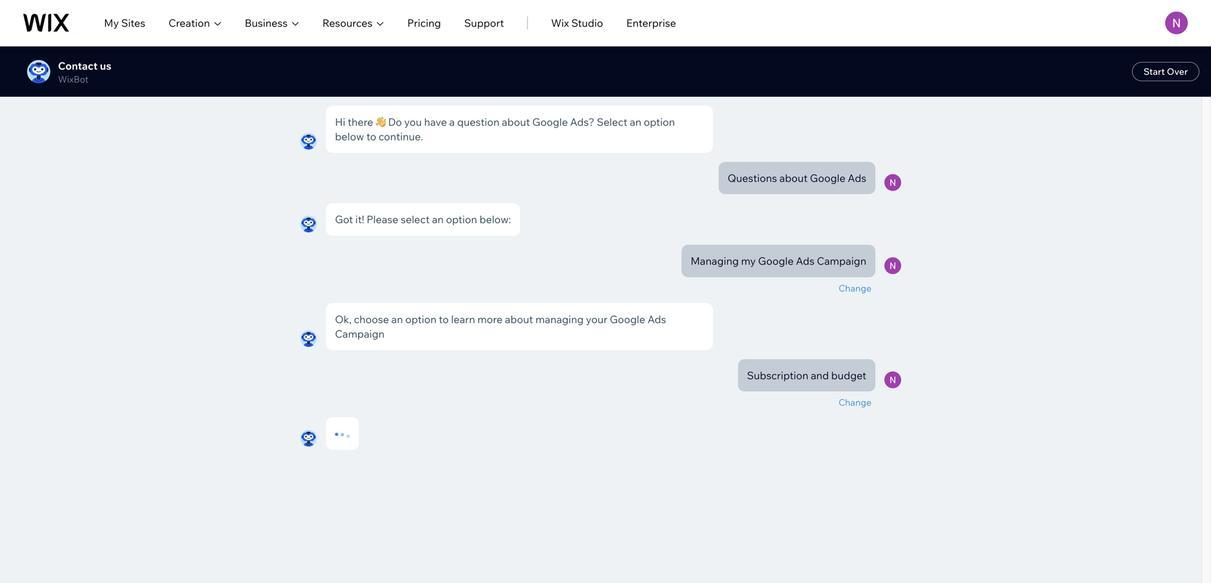 Task type: vqa. For each thing, say whether or not it's contained in the screenshot.
Communities
no



Task type: describe. For each thing, give the bounding box(es) containing it.
my
[[104, 16, 119, 29]]

my sites
[[104, 16, 145, 29]]

business
[[245, 16, 288, 29]]

resources button
[[323, 15, 384, 31]]

my sites link
[[104, 15, 145, 31]]

creation
[[169, 16, 210, 29]]

enterprise
[[627, 16, 677, 29]]



Task type: locate. For each thing, give the bounding box(es) containing it.
wix studio link
[[551, 15, 604, 31]]

business button
[[245, 15, 299, 31]]

support link
[[464, 15, 504, 31]]

profile image image
[[1166, 12, 1189, 34]]

resources
[[323, 16, 373, 29]]

sites
[[121, 16, 145, 29]]

creation button
[[169, 15, 222, 31]]

support
[[464, 16, 504, 29]]

pricing
[[408, 16, 441, 29]]

wix studio
[[551, 16, 604, 29]]

studio
[[572, 16, 604, 29]]

enterprise link
[[627, 15, 677, 31]]

pricing link
[[408, 15, 441, 31]]

wix
[[551, 16, 569, 29]]



